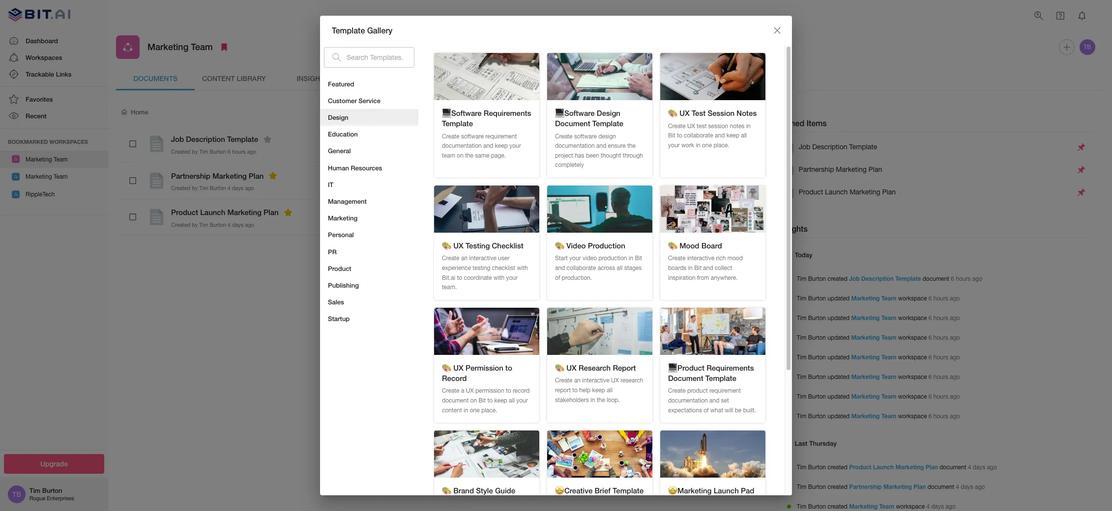 Task type: describe. For each thing, give the bounding box(es) containing it.
team
[[442, 152, 455, 159]]

4 updated from the top
[[828, 354, 850, 361]]

tim burton created product launch marketing plan document 4 days ago
[[797, 464, 997, 471]]

will
[[725, 407, 733, 414]]

🤩marketing launch pad template image
[[660, 431, 766, 479]]

your inside create software requirement documentation and keep your team on the same page.
[[509, 143, 521, 150]]

🎨 ux permission to record
[[442, 364, 512, 383]]

of inside create product requirement documentation and set expectations of what will be built.
[[704, 407, 709, 414]]

anywhere.
[[711, 275, 738, 282]]

marketing inside template gallery dialog
[[328, 214, 358, 222]]

by for partnership
[[192, 185, 198, 191]]

test
[[692, 109, 706, 118]]

rogue
[[30, 496, 45, 502]]

0 horizontal spatial job
[[171, 135, 184, 144]]

favorites button
[[0, 91, 108, 108]]

5 tim burton updated marketing team workspace 6 hours ago from the top
[[797, 373, 960, 381]]

session
[[708, 123, 728, 130]]

days inside tim burton created partnership marketing plan document 4 days ago
[[961, 484, 973, 491]]

🎨 for 🎨 brand style guide
[[442, 487, 451, 496]]

the inside create software requirement documentation and keep your team on the same page.
[[465, 152, 474, 159]]

test
[[697, 123, 707, 130]]

keep inside create an interactive ux research report to help keep all stakeholders in the loop.
[[592, 387, 605, 394]]

publishing
[[328, 282, 359, 290]]

last
[[795, 440, 808, 448]]

to left 'record'
[[506, 388, 511, 395]]

general
[[328, 147, 351, 155]]

🎨 video production
[[555, 242, 625, 250]]

🎨 for 🎨 mood board
[[668, 242, 678, 250]]

design
[[598, 133, 616, 140]]

product button
[[320, 260, 418, 277]]

upgrade button
[[4, 455, 104, 474]]

rich
[[716, 255, 726, 262]]

5 updated from the top
[[828, 374, 850, 381]]

thought
[[601, 152, 621, 159]]

created by tim burton 4 days ago for launch
[[171, 222, 254, 228]]

4 tim burton updated marketing team workspace 6 hours ago from the top
[[797, 354, 960, 361]]

to inside create an interactive user experience testing checklist with bit.ai to coordinate with your team.
[[457, 275, 462, 282]]

in inside create an interactive ux research report to help keep all stakeholders in the loop.
[[591, 397, 595, 404]]

built.
[[743, 407, 756, 414]]

2 horizontal spatial partnership
[[849, 484, 882, 491]]

0 vertical spatial product launch marketing plan link
[[783, 187, 1074, 199]]

rippletech button
[[0, 186, 108, 203]]

the inside create an interactive ux research report to help keep all stakeholders in the loop.
[[597, 397, 605, 404]]

production
[[588, 242, 625, 250]]

2 updated from the top
[[828, 315, 850, 322]]

completely
[[555, 162, 584, 169]]

6 inside tim burton created job description template document 6 hours ago
[[951, 276, 954, 283]]

product inside button
[[328, 265, 351, 273]]

collaborate inside start your video production in bit and collaborate across all stages of production.
[[567, 265, 596, 272]]

and inside create software requirement documentation and keep your team on the same page.
[[483, 143, 493, 150]]

🎨 brand style guide image
[[434, 431, 539, 479]]

🎨 for 🎨 ux research report
[[555, 364, 564, 373]]

an for research
[[574, 378, 581, 385]]

customer
[[328, 97, 357, 105]]

place. for notes
[[714, 142, 730, 149]]

1 vertical spatial product launch marketing plan link
[[849, 464, 938, 471]]

ux for research
[[566, 364, 577, 373]]

document inside the tim burton created product launch marketing plan document 4 days ago
[[940, 464, 966, 471]]

create for 💻software design document template
[[555, 133, 573, 140]]

items
[[807, 118, 827, 128]]

tim burton created partnership marketing plan document 4 days ago
[[797, 484, 985, 491]]

checklist
[[492, 242, 524, 250]]

job description template inside "link"
[[799, 143, 877, 151]]

software for document
[[574, 133, 597, 140]]

🎨 ux test session notes
[[668, 109, 757, 118]]

human
[[328, 164, 349, 172]]

1 vertical spatial partnership marketing plan link
[[849, 484, 926, 491]]

template gallery
[[332, 25, 393, 35]]

help
[[579, 387, 591, 394]]

content library link
[[195, 67, 273, 90]]

2 vertical spatial marketing team
[[26, 174, 68, 181]]

1 horizontal spatial description
[[812, 143, 847, 151]]

all inside "create a ux permission to record document on bit to keep all your content in one place."
[[509, 398, 515, 405]]

one for test
[[702, 142, 712, 149]]

all inside create ux test session notes in bit to collaborate and keep all your work in one place.
[[741, 132, 747, 139]]

documents
[[133, 74, 177, 82]]

all inside start your video production in bit and collaborate across all stages of production.
[[617, 265, 623, 272]]

testing
[[473, 265, 490, 272]]

burton inside tim burton created job description template document 6 hours ago
[[808, 276, 826, 283]]

guide
[[495, 487, 515, 496]]

bit inside "create a ux permission to record document on bit to keep all your content in one place."
[[479, 398, 486, 405]]

1 horizontal spatial job
[[799, 143, 810, 151]]

tb inside button
[[1084, 44, 1091, 51]]

notes
[[737, 109, 757, 118]]

loop.
[[607, 397, 620, 404]]

bit.ai
[[442, 275, 455, 282]]

💻software for document
[[555, 109, 595, 118]]

and inside 'create software design documentation and ensure the project has been thought through completely'
[[596, 143, 606, 150]]

remove favorite image
[[282, 207, 294, 219]]

remove favorite image
[[267, 170, 279, 182]]

create new
[[718, 108, 756, 116]]

keep inside create ux test session notes in bit to collaborate and keep all your work in one place.
[[727, 132, 739, 139]]

plan inside product launch marketing plan link
[[882, 188, 896, 196]]

7 tim burton updated marketing team workspace 6 hours ago from the top
[[797, 413, 960, 420]]

0 horizontal spatial description
[[186, 135, 225, 144]]

created for partnership
[[828, 484, 848, 491]]

be
[[735, 407, 742, 414]]

pad
[[741, 487, 754, 496]]

report
[[555, 387, 571, 394]]

template inside 💻product requirements document template
[[705, 374, 737, 383]]

enterprises
[[47, 496, 74, 502]]

design button
[[320, 109, 418, 126]]

requirement for template
[[485, 133, 517, 140]]

personal button
[[320, 227, 418, 244]]

ux for test
[[680, 109, 690, 118]]

research
[[621, 378, 643, 385]]

workspaces
[[49, 138, 88, 145]]

template inside 🤩creative brief template button
[[613, 487, 644, 496]]

and inside start your video production in bit and collaborate across all stages of production.
[[555, 265, 565, 272]]

resources
[[351, 164, 382, 172]]

design inside button
[[328, 114, 348, 121]]

insights inside insights link
[[297, 74, 329, 82]]

and inside create interactive rich mood boards in bit and collect inspiration from anywhere.
[[703, 265, 713, 272]]

your for 🎨 ux testing checklist
[[506, 275, 518, 282]]

4 inside tim burton created partnership marketing plan document 4 days ago
[[956, 484, 959, 491]]

ago inside tim burton created marketing team workspace 4 days ago
[[946, 504, 956, 511]]

created for job
[[828, 276, 848, 283]]

4 inside tim burton created marketing team workspace 4 days ago
[[927, 504, 930, 511]]

🤩marketing launch pad template button
[[660, 431, 766, 512]]

🤩marketing
[[668, 487, 712, 496]]

across
[[598, 265, 615, 272]]

by for job
[[192, 149, 198, 155]]

document for 💻software design document template
[[555, 119, 590, 128]]

bookmarked workspaces
[[8, 138, 88, 145]]

💻product requirements document template
[[668, 364, 754, 383]]

in right notes
[[746, 123, 751, 130]]

create a ux permission to record document on bit to keep all your content in one place.
[[442, 388, 530, 414]]

create for 🎨 ux research report
[[555, 378, 573, 385]]

🎨 for 🎨 ux testing checklist
[[442, 242, 451, 250]]

documentation for 💻product requirements document template
[[668, 398, 708, 405]]

stakeholders
[[555, 397, 589, 404]]

🤩creative brief template
[[555, 487, 644, 496]]

ux for permission
[[453, 364, 464, 373]]

interactive inside create interactive rich mood boards in bit and collect inspiration from anywhere.
[[687, 255, 715, 262]]

on inside "create a ux permission to record document on bit to keep all your content in one place."
[[470, 398, 477, 405]]

your for 🎨 ux permission to record
[[516, 398, 528, 405]]

template inside the 💻software requirements template
[[442, 119, 473, 128]]

2 horizontal spatial description
[[861, 275, 894, 283]]

links
[[56, 70, 72, 78]]

launch inside 🤩marketing launch pad template
[[714, 487, 739, 496]]

create an interactive user experience testing checklist with bit.ai to coordinate with your team.
[[442, 255, 528, 291]]

🎨 video production image
[[547, 186, 652, 233]]

work
[[681, 142, 694, 149]]

team.
[[442, 284, 457, 291]]

workspaces button
[[0, 49, 108, 66]]

to inside create an interactive ux research report to help keep all stakeholders in the loop.
[[572, 387, 578, 394]]

all inside create an interactive ux research report to help keep all stakeholders in the loop.
[[607, 387, 613, 394]]

design inside 💻software design document template
[[597, 109, 620, 118]]

create inside button
[[718, 108, 739, 116]]

tim burton rogue enterprises
[[30, 487, 74, 502]]

remove bookmark image
[[218, 41, 230, 53]]

featured button
[[320, 76, 418, 92]]

startup
[[328, 315, 350, 323]]

one for permission
[[470, 407, 480, 414]]

2 marketing team button from the top
[[0, 168, 108, 186]]

sales
[[328, 298, 344, 306]]

the inside 'create software design documentation and ensure the project has been thought through completely'
[[627, 143, 636, 150]]

create for 💻product requirements document template
[[668, 388, 686, 395]]

document for 💻product requirements document template
[[668, 374, 703, 383]]

create an interactive ux research report to help keep all stakeholders in the loop.
[[555, 378, 643, 404]]

ux inside "create a ux permission to record document on bit to keep all your content in one place."
[[466, 388, 474, 395]]

same
[[475, 152, 489, 159]]

🤩creative brief template image
[[547, 431, 652, 479]]

of inside start your video production in bit and collaborate across all stages of production.
[[555, 275, 560, 282]]

0 horizontal spatial product launch marketing plan
[[171, 208, 279, 217]]

burton inside the tim burton created product launch marketing plan document 4 days ago
[[808, 464, 826, 471]]

collaborate inside create ux test session notes in bit to collaborate and keep all your work in one place.
[[684, 132, 713, 139]]

created for partnership
[[171, 185, 190, 191]]

favorite image
[[262, 133, 273, 145]]

and inside create ux test session notes in bit to collaborate and keep all your work in one place.
[[715, 132, 725, 139]]

to inside create ux test session notes in bit to collaborate and keep all your work in one place.
[[677, 132, 682, 139]]

tim inside the tim burton created product launch marketing plan document 4 days ago
[[797, 464, 807, 471]]

content library
[[202, 74, 266, 82]]

documentation for 💻software design document template
[[555, 143, 595, 150]]

ago inside tim burton created job description template document 6 hours ago
[[972, 276, 982, 283]]

3 tim burton updated marketing team workspace 6 hours ago from the top
[[797, 334, 960, 342]]

management button
[[320, 193, 418, 210]]

bookmarked
[[8, 138, 48, 145]]

4 inside the tim burton created product launch marketing plan document 4 days ago
[[968, 464, 971, 471]]

mood
[[680, 242, 699, 250]]

user
[[498, 255, 509, 262]]

tim inside tim burton rogue enterprises
[[30, 487, 40, 495]]

trackable
[[26, 70, 54, 78]]

it
[[328, 181, 334, 189]]

checklist
[[492, 265, 515, 272]]

ago inside the tim burton created product launch marketing plan document 4 days ago
[[987, 464, 997, 471]]

software for template
[[461, 133, 484, 140]]

tim burton created marketing team workspace 4 days ago
[[797, 503, 956, 511]]

workspaces
[[26, 53, 62, 61]]

stages
[[624, 265, 642, 272]]

it button
[[320, 176, 418, 193]]

to inside 🎨 ux permission to record
[[505, 364, 512, 373]]

project
[[555, 152, 573, 159]]

general button
[[320, 143, 418, 160]]

created by tim burton 6 hours ago
[[171, 149, 256, 155]]

hours inside tim burton created job description template document 6 hours ago
[[956, 276, 971, 283]]

💻product requirements document template image
[[660, 308, 766, 356]]

workspace inside tim burton created marketing team workspace 4 days ago
[[896, 504, 925, 511]]

new
[[741, 108, 756, 116]]

🎨 ux test session notes image
[[660, 53, 766, 100]]

3 updated from the top
[[828, 335, 850, 342]]

by for product
[[192, 222, 198, 228]]

document for record
[[442, 398, 469, 405]]



Task type: vqa. For each thing, say whether or not it's contained in the screenshot.


Task type: locate. For each thing, give the bounding box(es) containing it.
pr button
[[320, 244, 418, 260]]

💻software requirements template
[[442, 109, 531, 128]]

0 horizontal spatial requirements
[[484, 109, 531, 118]]

0 vertical spatial product launch marketing plan
[[799, 188, 896, 196]]

🎨 ux testing checklist image
[[434, 186, 539, 233]]

1 vertical spatial the
[[465, 152, 474, 159]]

2 horizontal spatial the
[[627, 143, 636, 150]]

bit inside start your video production in bit and collaborate across all stages of production.
[[635, 255, 642, 262]]

1 horizontal spatial 💻software
[[555, 109, 595, 118]]

1 vertical spatial place.
[[481, 407, 497, 414]]

partnership
[[799, 166, 834, 174], [171, 171, 210, 180], [849, 484, 882, 491]]

create left the product
[[668, 388, 686, 395]]

1 vertical spatial by
[[192, 185, 198, 191]]

ago inside tim burton created partnership marketing plan document 4 days ago
[[975, 484, 985, 491]]

0 vertical spatial job description template link
[[783, 142, 1074, 153]]

publishing button
[[320, 277, 418, 294]]

1 vertical spatial job description template link
[[849, 275, 921, 283]]

requirements inside the 💻software requirements template
[[484, 109, 531, 118]]

all
[[741, 132, 747, 139], [617, 265, 623, 272], [607, 387, 613, 394], [509, 398, 515, 405]]

0 vertical spatial created
[[171, 149, 190, 155]]

keep inside "create a ux permission to record document on bit to keep all your content in one place."
[[494, 398, 507, 405]]

🎨 inside 🎨 ux permission to record
[[442, 364, 451, 373]]

video
[[583, 255, 597, 262]]

1 horizontal spatial insights
[[779, 224, 808, 234]]

1 vertical spatial created by tim burton 4 days ago
[[171, 222, 254, 228]]

requirements up create software requirement documentation and keep your team on the same page.
[[484, 109, 531, 118]]

a
[[461, 388, 464, 395]]

ux inside create ux test session notes in bit to collaborate and keep all your work in one place.
[[687, 123, 695, 130]]

1 horizontal spatial the
[[597, 397, 605, 404]]

interactive for checklist
[[469, 255, 496, 262]]

documentation up team
[[442, 143, 482, 150]]

to down experience
[[457, 275, 462, 282]]

with right checklist
[[517, 265, 528, 272]]

0 horizontal spatial of
[[555, 275, 560, 282]]

with down checklist
[[494, 275, 505, 282]]

document
[[555, 119, 590, 128], [668, 374, 703, 383]]

the left same
[[465, 152, 474, 159]]

all up loop.
[[607, 387, 613, 394]]

with
[[517, 265, 528, 272], [494, 275, 505, 282]]

1 vertical spatial one
[[470, 407, 480, 414]]

board
[[701, 242, 722, 250]]

interactive down 🎨 mood board
[[687, 255, 715, 262]]

marketing button
[[320, 210, 418, 227]]

💻software for template
[[442, 109, 482, 118]]

1 horizontal spatial job description template
[[799, 143, 877, 151]]

burton inside tim burton created marketing team workspace 4 days ago
[[808, 504, 826, 511]]

0 vertical spatial place.
[[714, 142, 730, 149]]

partnership down items
[[799, 166, 834, 174]]

1 horizontal spatial with
[[517, 265, 528, 272]]

0 vertical spatial the
[[627, 143, 636, 150]]

6 updated from the top
[[828, 394, 850, 401]]

product
[[687, 388, 708, 395]]

0 horizontal spatial one
[[470, 407, 480, 414]]

1 vertical spatial tb
[[12, 491, 21, 499]]

software inside 'create software design documentation and ensure the project has been thought through completely'
[[574, 133, 597, 140]]

the left loop.
[[597, 397, 605, 404]]

and down start
[[555, 265, 565, 272]]

0 horizontal spatial partnership marketing plan
[[171, 171, 264, 180]]

experience
[[442, 265, 471, 272]]

ux left testing
[[453, 242, 464, 250]]

to right permission
[[505, 364, 512, 373]]

1 horizontal spatial one
[[702, 142, 712, 149]]

bit inside create ux test session notes in bit to collaborate and keep all your work in one place.
[[668, 132, 675, 139]]

document inside 💻product requirements document template
[[668, 374, 703, 383]]

0 vertical spatial of
[[555, 275, 560, 282]]

bit inside create interactive rich mood boards in bit and collect inspiration from anywhere.
[[694, 265, 702, 272]]

requirement for document
[[710, 388, 741, 395]]

🎨 up start
[[555, 242, 564, 250]]

template inside 💻software design document template
[[592, 119, 623, 128]]

all down production
[[617, 265, 623, 272]]

create up the "project"
[[555, 133, 573, 140]]

created for product
[[828, 464, 848, 471]]

0 horizontal spatial with
[[494, 275, 505, 282]]

2 horizontal spatial documentation
[[668, 398, 708, 405]]

2 tim burton updated marketing team workspace 6 hours ago from the top
[[797, 314, 960, 322]]

created
[[171, 149, 190, 155], [171, 185, 190, 191], [171, 222, 190, 228]]

tim inside tim burton created job description template document 6 hours ago
[[797, 276, 807, 283]]

create inside create software requirement documentation and keep your team on the same page.
[[442, 133, 460, 140]]

record
[[513, 388, 530, 395]]

🎨 up experience
[[442, 242, 451, 250]]

🎨 for 🎨 ux test session notes
[[668, 109, 678, 118]]

ux right a
[[466, 388, 474, 395]]

documentation inside create software requirement documentation and keep your team on the same page.
[[442, 143, 482, 150]]

1 vertical spatial of
[[704, 407, 709, 414]]

0 vertical spatial an
[[461, 255, 468, 262]]

and inside create product requirement documentation and set expectations of what will be built.
[[710, 398, 719, 405]]

1 horizontal spatial software
[[574, 133, 597, 140]]

1 software from the left
[[461, 133, 484, 140]]

document up has
[[555, 119, 590, 128]]

place. inside "create a ux permission to record document on bit to keep all your content in one place."
[[481, 407, 497, 414]]

of left production.
[[555, 275, 560, 282]]

on right team
[[457, 152, 464, 159]]

your left the work
[[668, 142, 680, 149]]

place. down the permission
[[481, 407, 497, 414]]

💻software requirements template image
[[434, 53, 539, 100]]

🎨 for 🎨 video production
[[555, 242, 564, 250]]

1 created from the top
[[171, 149, 190, 155]]

human resources button
[[320, 160, 418, 176]]

1 vertical spatial insights
[[779, 224, 808, 234]]

0 vertical spatial on
[[457, 152, 464, 159]]

upgrade
[[40, 460, 68, 468]]

0 vertical spatial one
[[702, 142, 712, 149]]

ux left "test"
[[687, 123, 695, 130]]

your down the 💻software requirements template
[[509, 143, 521, 150]]

template
[[332, 25, 365, 35], [442, 119, 473, 128], [592, 119, 623, 128], [227, 135, 258, 144], [849, 143, 877, 151], [895, 275, 921, 283], [705, 374, 737, 383], [613, 487, 644, 496], [668, 497, 699, 506]]

tb button
[[1078, 38, 1097, 57]]

in right content
[[464, 407, 468, 414]]

1 vertical spatial collaborate
[[567, 265, 596, 272]]

keep down notes
[[727, 132, 739, 139]]

tim
[[199, 149, 208, 155], [199, 185, 208, 191], [199, 222, 208, 228], [797, 276, 807, 283], [797, 295, 807, 302], [797, 315, 807, 322], [797, 335, 807, 342], [797, 354, 807, 361], [797, 374, 807, 381], [797, 394, 807, 401], [797, 413, 807, 420], [797, 464, 807, 471], [797, 484, 807, 491], [30, 487, 40, 495], [797, 504, 807, 511]]

document for template
[[923, 276, 949, 283]]

brief
[[595, 487, 611, 496]]

expectations
[[668, 407, 702, 414]]

1 marketing team button from the top
[[0, 151, 108, 168]]

an for testing
[[461, 255, 468, 262]]

job description template up created by tim burton 6 hours ago
[[171, 135, 258, 144]]

1 vertical spatial marketing team
[[26, 156, 68, 163]]

requirements up set
[[707, 364, 754, 373]]

create up experience
[[442, 255, 460, 262]]

product launch marketing plan
[[799, 188, 896, 196], [171, 208, 279, 217]]

0 horizontal spatial on
[[457, 152, 464, 159]]

create interactive rich mood boards in bit and collect inspiration from anywhere.
[[668, 255, 743, 282]]

all down 'record'
[[509, 398, 515, 405]]

0 vertical spatial by
[[192, 149, 198, 155]]

1 updated from the top
[[828, 295, 850, 302]]

1 by from the top
[[192, 149, 198, 155]]

in inside "create a ux permission to record document on bit to keep all your content in one place."
[[464, 407, 468, 414]]

1 horizontal spatial interactive
[[582, 378, 610, 385]]

🎨 up the report
[[555, 364, 564, 373]]

requirements for 💻software requirements template
[[484, 109, 531, 118]]

interactive down 🎨 ux research report
[[582, 378, 610, 385]]

ux for testing
[[453, 242, 464, 250]]

updated
[[828, 295, 850, 302], [828, 315, 850, 322], [828, 335, 850, 342], [828, 354, 850, 361], [828, 374, 850, 381], [828, 394, 850, 401], [828, 413, 850, 420]]

insights up the today
[[779, 224, 808, 234]]

create up the work
[[668, 123, 686, 130]]

customer service
[[328, 97, 381, 105]]

through
[[623, 152, 643, 159]]

in up stages
[[629, 255, 633, 262]]

design up design
[[597, 109, 620, 118]]

3 by from the top
[[192, 222, 198, 228]]

permission
[[475, 388, 504, 395]]

3 created from the top
[[171, 222, 190, 228]]

days inside the tim burton created product launch marketing plan document 4 days ago
[[973, 464, 986, 471]]

to left help
[[572, 387, 578, 394]]

your inside start your video production in bit and collaborate across all stages of production.
[[569, 255, 581, 262]]

and up same
[[483, 143, 493, 150]]

4 created from the top
[[828, 504, 848, 511]]

0 horizontal spatial partnership
[[171, 171, 210, 180]]

1 vertical spatial created
[[171, 185, 190, 191]]

create for 🎨 ux test session notes
[[668, 123, 686, 130]]

tim burton created job description template document 6 hours ago
[[797, 275, 982, 283]]

document for plan
[[928, 484, 954, 491]]

1 horizontal spatial design
[[597, 109, 620, 118]]

create ux test session notes in bit to collaborate and keep all your work in one place.
[[668, 123, 751, 149]]

0 horizontal spatial document
[[555, 119, 590, 128]]

1 horizontal spatial tb
[[1084, 44, 1091, 51]]

1 horizontal spatial collaborate
[[684, 132, 713, 139]]

2 💻software from the left
[[555, 109, 595, 118]]

create inside create an interactive user experience testing checklist with bit.ai to coordinate with your team.
[[442, 255, 460, 262]]

2 vertical spatial created
[[171, 222, 190, 228]]

keep down the permission
[[494, 398, 507, 405]]

your inside create an interactive user experience testing checklist with bit.ai to coordinate with your team.
[[506, 275, 518, 282]]

create left a
[[442, 388, 460, 395]]

🎨 ux permission to record image
[[434, 308, 539, 356]]

create software design documentation and ensure the project has been thought through completely
[[555, 133, 643, 169]]

0 vertical spatial document
[[555, 119, 590, 128]]

requirement up set
[[710, 388, 741, 395]]

one right content
[[470, 407, 480, 414]]

documentation inside 'create software design documentation and ensure the project has been thought through completely'
[[555, 143, 595, 150]]

0 horizontal spatial job description template
[[171, 135, 258, 144]]

💻software
[[442, 109, 482, 118], [555, 109, 595, 118]]

Search Templates... search field
[[347, 47, 414, 68]]

burton inside tim burton rogue enterprises
[[42, 487, 62, 495]]

create inside create interactive rich mood boards in bit and collect inspiration from anywhere.
[[668, 255, 686, 262]]

0 vertical spatial marketing team
[[148, 42, 213, 52]]

0 vertical spatial with
[[517, 265, 528, 272]]

collect
[[715, 265, 732, 272]]

job
[[171, 135, 184, 144], [799, 143, 810, 151], [849, 275, 860, 283]]

1 vertical spatial document
[[668, 374, 703, 383]]

created by tim burton 4 days ago for marketing
[[171, 185, 254, 191]]

description
[[186, 135, 225, 144], [812, 143, 847, 151], [861, 275, 894, 283]]

create for 🎨 mood board
[[668, 255, 686, 262]]

days inside tim burton created marketing team workspace 4 days ago
[[931, 504, 944, 511]]

marketing team button up rippletech
[[0, 168, 108, 186]]

marketing
[[148, 42, 188, 52], [26, 156, 52, 163], [836, 166, 867, 174], [212, 171, 247, 180], [26, 174, 52, 181], [850, 188, 880, 196], [227, 208, 262, 217], [328, 214, 358, 222], [851, 295, 880, 302], [851, 314, 880, 322], [851, 334, 880, 342], [851, 354, 880, 361], [851, 373, 880, 381], [851, 393, 880, 401], [851, 413, 880, 420], [896, 464, 924, 471], [884, 484, 912, 491], [849, 503, 878, 511]]

1 horizontal spatial product launch marketing plan
[[799, 188, 896, 196]]

in down help
[[591, 397, 595, 404]]

tim inside tim burton created partnership marketing plan document 4 days ago
[[797, 484, 807, 491]]

1 created from the top
[[828, 276, 848, 283]]

1 vertical spatial requirements
[[707, 364, 754, 373]]

insights link
[[273, 67, 352, 90]]

0 vertical spatial collaborate
[[684, 132, 713, 139]]

create inside create an interactive ux research report to help keep all stakeholders in the loop.
[[555, 378, 573, 385]]

ux down the "report"
[[611, 378, 619, 385]]

notes
[[730, 123, 745, 130]]

interactive for report
[[582, 378, 610, 385]]

an inside create an interactive ux research report to help keep all stakeholders in the loop.
[[574, 378, 581, 385]]

0 vertical spatial requirements
[[484, 109, 531, 118]]

document
[[923, 276, 949, 283], [442, 398, 469, 405], [940, 464, 966, 471], [928, 484, 954, 491]]

pinned items
[[779, 118, 827, 128]]

ux up record
[[453, 364, 464, 373]]

create for 🎨 ux permission to record
[[442, 388, 460, 395]]

💻software up has
[[555, 109, 595, 118]]

7 updated from the top
[[828, 413, 850, 420]]

one inside create ux test session notes in bit to collaborate and keep all your work in one place.
[[702, 142, 712, 149]]

1 horizontal spatial documentation
[[555, 143, 595, 150]]

keep inside create software requirement documentation and keep your team on the same page.
[[495, 143, 508, 150]]

collaborate down "test"
[[684, 132, 713, 139]]

rippletech
[[26, 191, 55, 198]]

template inside 🤩marketing launch pad template
[[668, 497, 699, 506]]

1 horizontal spatial requirements
[[707, 364, 754, 373]]

to up the work
[[677, 132, 682, 139]]

1 tim burton updated marketing team workspace 6 hours ago from the top
[[797, 295, 960, 302]]

job description template down items
[[799, 143, 877, 151]]

0 horizontal spatial design
[[328, 114, 348, 121]]

create inside "create a ux permission to record document on bit to keep all your content in one place."
[[442, 388, 460, 395]]

2 created from the top
[[828, 464, 848, 471]]

1 horizontal spatial of
[[704, 407, 709, 414]]

an up experience
[[461, 255, 468, 262]]

an inside create an interactive user experience testing checklist with bit.ai to coordinate with your team.
[[461, 255, 468, 262]]

interactive inside create an interactive user experience testing checklist with bit.ai to coordinate with your team.
[[469, 255, 496, 262]]

create product requirement documentation and set expectations of what will be built.
[[668, 388, 756, 414]]

documentation up expectations
[[668, 398, 708, 405]]

tab list containing documents
[[116, 67, 1097, 90]]

0 horizontal spatial the
[[465, 152, 474, 159]]

one inside "create a ux permission to record document on bit to keep all your content in one place."
[[470, 407, 480, 414]]

1 💻software from the left
[[442, 109, 482, 118]]

start
[[555, 255, 568, 262]]

workspace
[[898, 295, 927, 302], [898, 315, 927, 322], [898, 335, 927, 342], [898, 354, 927, 361], [898, 374, 927, 381], [898, 394, 927, 401], [898, 413, 927, 420], [896, 504, 925, 511]]

your inside create ux test session notes in bit to collaborate and keep all your work in one place.
[[668, 142, 680, 149]]

ux
[[680, 109, 690, 118], [687, 123, 695, 130], [453, 242, 464, 250], [453, 364, 464, 373], [566, 364, 577, 373], [611, 378, 619, 385], [466, 388, 474, 395]]

interactive
[[469, 255, 496, 262], [687, 255, 715, 262], [582, 378, 610, 385]]

🎨 left test
[[668, 109, 678, 118]]

0 vertical spatial insights
[[297, 74, 329, 82]]

an up help
[[574, 378, 581, 385]]

your down 'record'
[[516, 398, 528, 405]]

burton
[[210, 149, 226, 155], [210, 185, 226, 191], [210, 222, 226, 228], [808, 276, 826, 283], [808, 295, 826, 302], [808, 315, 826, 322], [808, 335, 826, 342], [808, 354, 826, 361], [808, 374, 826, 381], [808, 394, 826, 401], [808, 413, 826, 420], [808, 464, 826, 471], [808, 484, 826, 491], [42, 487, 62, 495], [808, 504, 826, 511]]

create up the boards
[[668, 255, 686, 262]]

🎨 inside button
[[442, 487, 451, 496]]

💻software design document template image
[[547, 53, 652, 100]]

0 horizontal spatial requirement
[[485, 133, 517, 140]]

in right the work
[[696, 142, 701, 149]]

1 created by tim burton 4 days ago from the top
[[171, 185, 254, 191]]

documentation for 💻software requirements template
[[442, 143, 482, 150]]

mood
[[728, 255, 743, 262]]

🎨 ux testing checklist
[[442, 242, 524, 250]]

ux inside create an interactive ux research report to help keep all stakeholders in the loop.
[[611, 378, 619, 385]]

in inside create interactive rich mood boards in bit and collect inspiration from anywhere.
[[688, 265, 693, 272]]

trackable links
[[26, 70, 72, 78]]

record
[[442, 374, 467, 383]]

1 vertical spatial requirement
[[710, 388, 741, 395]]

pinned
[[779, 118, 805, 128]]

2 vertical spatial the
[[597, 397, 605, 404]]

requirement up page. on the top
[[485, 133, 517, 140]]

💻software inside the 💻software requirements template
[[442, 109, 482, 118]]

keep up page. on the top
[[495, 143, 508, 150]]

documentation inside create product requirement documentation and set expectations of what will be built.
[[668, 398, 708, 405]]

requirement inside create product requirement documentation and set expectations of what will be built.
[[710, 388, 741, 395]]

software
[[461, 133, 484, 140], [574, 133, 597, 140]]

document inside 💻software design document template
[[555, 119, 590, 128]]

0 horizontal spatial documentation
[[442, 143, 482, 150]]

software up same
[[461, 133, 484, 140]]

ux left test
[[680, 109, 690, 118]]

place. for record
[[481, 407, 497, 414]]

🎨 left mood
[[668, 242, 678, 250]]

💻software inside 💻software design document template
[[555, 109, 595, 118]]

created inside the tim burton created product launch marketing plan document 4 days ago
[[828, 464, 848, 471]]

0 horizontal spatial tb
[[12, 491, 21, 499]]

ux for test
[[687, 123, 695, 130]]

marketing team
[[148, 42, 213, 52], [26, 156, 68, 163], [26, 174, 68, 181]]

created for product
[[171, 222, 190, 228]]

partnership down created by tim burton 6 hours ago
[[171, 171, 210, 180]]

to
[[677, 132, 682, 139], [457, 275, 462, 282], [505, 364, 512, 373], [572, 387, 578, 394], [506, 388, 511, 395], [487, 398, 493, 405]]

0 horizontal spatial software
[[461, 133, 484, 140]]

tim inside tim burton created marketing team workspace 4 days ago
[[797, 504, 807, 511]]

2 horizontal spatial job
[[849, 275, 860, 283]]

1 horizontal spatial place.
[[714, 142, 730, 149]]

1 horizontal spatial requirement
[[710, 388, 741, 395]]

what
[[710, 407, 723, 414]]

1 vertical spatial on
[[470, 398, 477, 405]]

insights up customer
[[297, 74, 329, 82]]

0 vertical spatial created by tim burton 4 days ago
[[171, 185, 254, 191]]

3 created from the top
[[828, 484, 848, 491]]

design down customer
[[328, 114, 348, 121]]

create for 💻software requirements template
[[442, 133, 460, 140]]

education button
[[320, 126, 418, 143]]

🎨 mood board image
[[660, 186, 766, 233]]

to down the permission
[[487, 398, 493, 405]]

created
[[828, 276, 848, 283], [828, 464, 848, 471], [828, 484, 848, 491], [828, 504, 848, 511]]

management
[[328, 198, 367, 205]]

in inside start your video production in bit and collaborate across all stages of production.
[[629, 255, 633, 262]]

1 vertical spatial an
[[574, 378, 581, 385]]

0 horizontal spatial interactive
[[469, 255, 496, 262]]

1 vertical spatial with
[[494, 275, 505, 282]]

create for 🎨 ux testing checklist
[[442, 255, 460, 262]]

6 tim burton updated marketing team workspace 6 hours ago from the top
[[797, 393, 960, 401]]

🎨 ux research report
[[555, 364, 636, 373]]

0 vertical spatial requirement
[[485, 133, 517, 140]]

ux left research
[[566, 364, 577, 373]]

created inside tim burton created partnership marketing plan document 4 days ago
[[828, 484, 848, 491]]

place. down 'session'
[[714, 142, 730, 149]]

1 horizontal spatial document
[[668, 374, 703, 383]]

one right the work
[[702, 142, 712, 149]]

1 horizontal spatial an
[[574, 378, 581, 385]]

inspiration
[[668, 275, 696, 282]]

all down notes
[[741, 132, 747, 139]]

🎨 brand style guide button
[[434, 431, 539, 512]]

tab list
[[116, 67, 1097, 90]]

0 horizontal spatial insights
[[297, 74, 329, 82]]

0 horizontal spatial an
[[461, 255, 468, 262]]

2 vertical spatial by
[[192, 222, 198, 228]]

partnership up tim burton created marketing team workspace 4 days ago
[[849, 484, 882, 491]]

🎨 left brand
[[442, 487, 451, 496]]

documentation up has
[[555, 143, 595, 150]]

0 horizontal spatial collaborate
[[567, 265, 596, 272]]

in up inspiration
[[688, 265, 693, 272]]

create software requirement documentation and keep your team on the same page.
[[442, 133, 521, 159]]

marketing team button
[[0, 151, 108, 168], [0, 168, 108, 186]]

1 horizontal spatial partnership marketing plan
[[799, 166, 882, 174]]

collaborate
[[684, 132, 713, 139], [567, 265, 596, 272]]

your down checklist
[[506, 275, 518, 282]]

requirements inside 💻product requirements document template
[[707, 364, 754, 373]]

partnership marketing plan link
[[783, 164, 1074, 176], [849, 484, 926, 491]]

create up notes
[[718, 108, 739, 116]]

💻software up create software requirement documentation and keep your team on the same page.
[[442, 109, 482, 118]]

software inside create software requirement documentation and keep your team on the same page.
[[461, 133, 484, 140]]

your for 🎨 ux test session notes
[[668, 142, 680, 149]]

marketing team down bookmarked workspaces at the left top of the page
[[26, 156, 68, 163]]

on down the permission
[[470, 398, 477, 405]]

create
[[718, 108, 739, 116], [668, 123, 686, 130], [442, 133, 460, 140], [555, 133, 573, 140], [442, 255, 460, 262], [668, 255, 686, 262], [555, 378, 573, 385], [442, 388, 460, 395], [668, 388, 686, 395]]

template gallery dialog
[[320, 16, 792, 512]]

document inside tim burton created partnership marketing plan document 4 days ago
[[928, 484, 954, 491]]

0 vertical spatial partnership marketing plan link
[[783, 164, 1074, 176]]

on inside create software requirement documentation and keep your team on the same page.
[[457, 152, 464, 159]]

0 vertical spatial tb
[[1084, 44, 1091, 51]]

created inside tim burton created marketing team workspace 4 days ago
[[828, 504, 848, 511]]

created for marketing
[[828, 504, 848, 511]]

requirement inside create software requirement documentation and keep your team on the same page.
[[485, 133, 517, 140]]

requirements for 💻product requirements document template
[[707, 364, 754, 373]]

and up what
[[710, 398, 719, 405]]

and down design
[[596, 143, 606, 150]]

1 horizontal spatial partnership
[[799, 166, 834, 174]]

marketing team button down bookmarked workspaces at the left top of the page
[[0, 151, 108, 168]]

2 by from the top
[[192, 185, 198, 191]]

1 horizontal spatial on
[[470, 398, 477, 405]]

2 horizontal spatial interactive
[[687, 255, 715, 262]]

document inside tim burton created job description template document 6 hours ago
[[923, 276, 949, 283]]

software down 💻software design document template
[[574, 133, 597, 140]]

partnership marketing plan
[[799, 166, 882, 174], [171, 171, 264, 180]]

place.
[[714, 142, 730, 149], [481, 407, 497, 414]]

0 horizontal spatial 💻software
[[442, 109, 482, 118]]

an
[[461, 255, 468, 262], [574, 378, 581, 385]]

your down video
[[569, 255, 581, 262]]

library
[[237, 74, 266, 82]]

2 software from the left
[[574, 133, 597, 140]]

marketing team up rippletech
[[26, 174, 68, 181]]

burton inside tim burton created partnership marketing plan document 4 days ago
[[808, 484, 826, 491]]

education
[[328, 130, 358, 138]]

marketing team up documents
[[148, 42, 213, 52]]

create up team
[[442, 133, 460, 140]]

the up through
[[627, 143, 636, 150]]

ux inside 🎨 ux permission to record
[[453, 364, 464, 373]]

🎨 up record
[[442, 364, 451, 373]]

interactive up testing
[[469, 255, 496, 262]]

keep right help
[[592, 387, 605, 394]]

boards
[[668, 265, 687, 272]]

2 created from the top
[[171, 185, 190, 191]]

create up the report
[[555, 378, 573, 385]]

2 created by tim burton 4 days ago from the top
[[171, 222, 254, 228]]

🎨 ux research report image
[[547, 308, 652, 356]]

collaborate up production.
[[567, 265, 596, 272]]

created for job
[[171, 149, 190, 155]]

document down 💻product
[[668, 374, 703, 383]]

1 vertical spatial product launch marketing plan
[[171, 208, 279, 217]]

and up from
[[703, 265, 713, 272]]

and down 'session'
[[715, 132, 725, 139]]

🎨 for 🎨 ux permission to record
[[442, 364, 451, 373]]

0 horizontal spatial place.
[[481, 407, 497, 414]]



